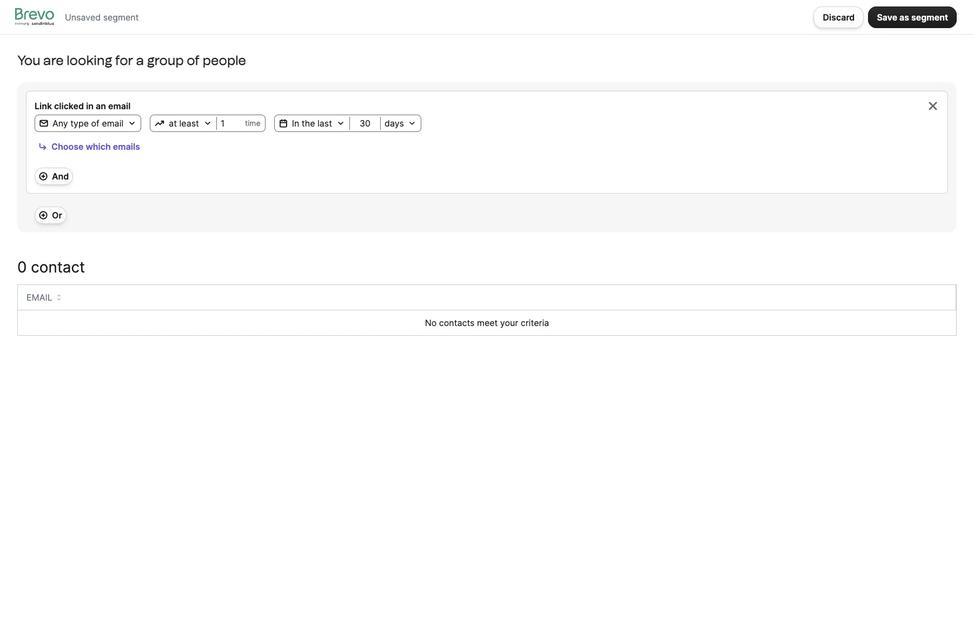 Task type: locate. For each thing, give the bounding box(es) containing it.
an
[[96, 101, 106, 111]]

1 vertical spatial of
[[91, 118, 99, 129]]

in
[[86, 101, 94, 111]]

looking
[[67, 52, 112, 68]]

1 segment from the left
[[103, 12, 139, 22]]

email down an
[[102, 118, 123, 129]]

days
[[385, 118, 404, 129]]

emails
[[113, 141, 140, 152]]

at
[[169, 118, 177, 129]]

0 horizontal spatial of
[[91, 118, 99, 129]]

no contacts meet your criteria
[[425, 318, 549, 328]]

2 segment from the left
[[912, 12, 948, 22]]

None number field
[[217, 118, 245, 129], [350, 118, 380, 129], [217, 118, 245, 129], [350, 118, 380, 129]]

1 horizontal spatial segment
[[912, 12, 948, 22]]

unsaved segment
[[65, 12, 139, 22]]

segment right as
[[912, 12, 948, 22]]

least
[[179, 118, 199, 129]]

email right an
[[108, 101, 131, 111]]

your
[[500, 318, 518, 328]]

segment right the unsaved
[[103, 12, 139, 22]]

save
[[877, 12, 898, 22]]

type
[[70, 118, 89, 129]]

of
[[187, 52, 200, 68], [91, 118, 99, 129]]

no
[[425, 318, 437, 328]]

contact
[[31, 258, 85, 276]]

0 vertical spatial of
[[187, 52, 200, 68]]

in
[[292, 118, 299, 129]]

people
[[203, 52, 246, 68]]

0 contact
[[17, 258, 85, 276]]

save as segment
[[877, 12, 948, 22]]

1 vertical spatial email
[[102, 118, 123, 129]]

of inside any type of email button
[[91, 118, 99, 129]]

0 horizontal spatial segment
[[103, 12, 139, 22]]

link clicked in an email
[[35, 101, 131, 111]]

of right group
[[187, 52, 200, 68]]

choose which emails
[[51, 141, 140, 152]]

you are looking for a group of people
[[17, 52, 246, 68]]

email button
[[27, 291, 61, 304]]

segment
[[103, 12, 139, 22], [912, 12, 948, 22]]

which
[[86, 141, 111, 152]]

and button
[[35, 168, 73, 185]]

email
[[108, 101, 131, 111], [102, 118, 123, 129]]

of right type on the top of page
[[91, 118, 99, 129]]

discard
[[823, 12, 855, 22]]

meet
[[477, 318, 498, 328]]

in the last
[[292, 118, 332, 129]]

at least
[[169, 118, 199, 129]]

0
[[17, 258, 27, 276]]



Task type: vqa. For each thing, say whether or not it's contained in the screenshot.
the top "Add to a list(s)"
no



Task type: describe. For each thing, give the bounding box(es) containing it.
the
[[302, 118, 315, 129]]

at least button
[[151, 117, 216, 130]]

link
[[35, 101, 52, 111]]

group
[[147, 52, 184, 68]]

or
[[52, 210, 62, 221]]

a
[[136, 52, 144, 68]]

choose
[[51, 141, 84, 152]]

save as segment button
[[869, 6, 957, 28]]

discard button
[[814, 6, 864, 28]]

time
[[245, 118, 261, 128]]

any
[[52, 118, 68, 129]]

clicked
[[54, 101, 84, 111]]

last
[[318, 118, 332, 129]]

choose which emails button
[[35, 139, 144, 155]]

unsaved
[[65, 12, 101, 22]]

segment inside save as segment button
[[912, 12, 948, 22]]

days button
[[381, 117, 421, 130]]

email
[[27, 292, 52, 303]]

are
[[43, 52, 64, 68]]

email inside any type of email button
[[102, 118, 123, 129]]

as
[[900, 12, 910, 22]]

or button
[[35, 207, 66, 224]]

any type of email button
[[35, 117, 141, 130]]

for
[[115, 52, 133, 68]]

criteria
[[521, 318, 549, 328]]

and
[[52, 171, 69, 182]]

any type of email
[[52, 118, 123, 129]]

1 horizontal spatial of
[[187, 52, 200, 68]]

contacts
[[439, 318, 475, 328]]

in the last button
[[275, 117, 350, 130]]

0 vertical spatial email
[[108, 101, 131, 111]]

you
[[17, 52, 40, 68]]



